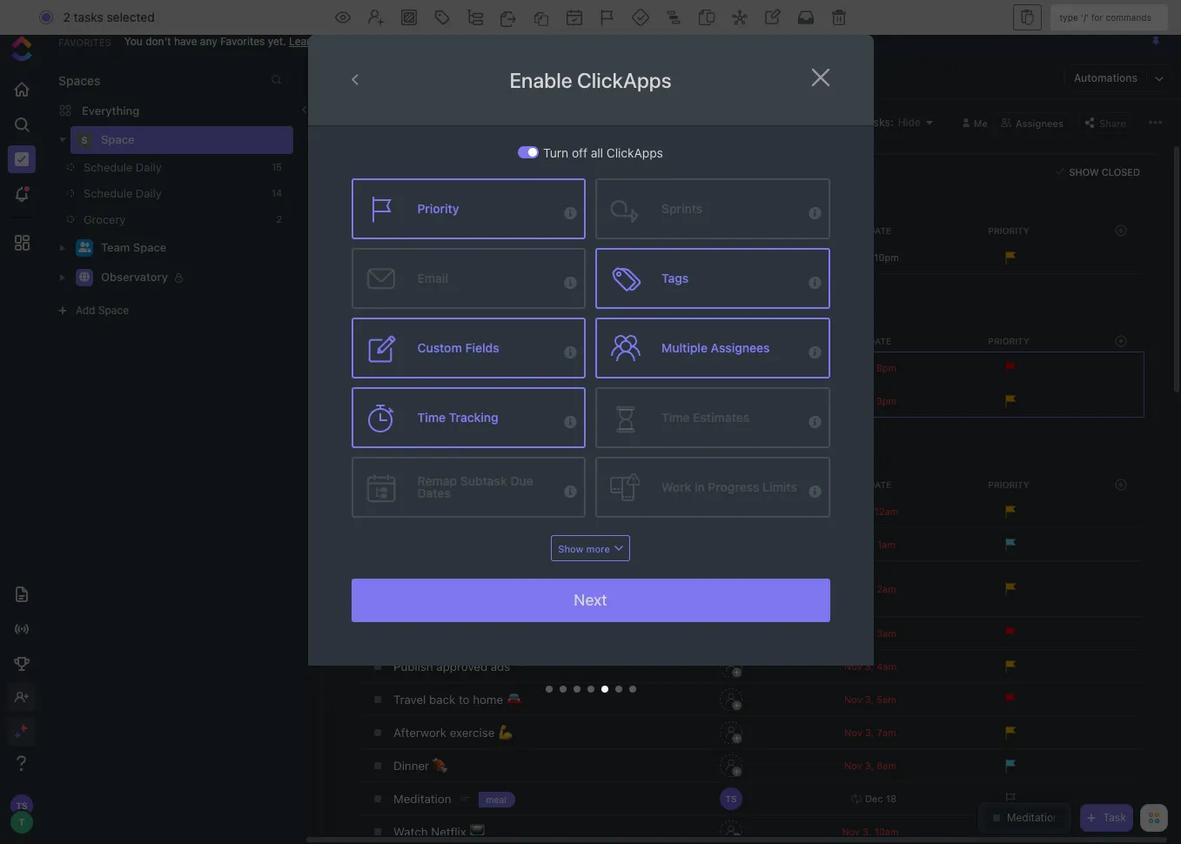Task type: describe. For each thing, give the bounding box(es) containing it.
automations
[[1074, 71, 1138, 84]]

user group image
[[78, 242, 91, 253]]

turn off all clickapps
[[543, 145, 663, 160]]

priority
[[417, 201, 459, 216]]

afterwork
[[394, 726, 447, 740]]

team space
[[101, 240, 167, 254]]

browser
[[537, 5, 584, 20]]

multiple
[[662, 340, 708, 355]]

grocery link
[[67, 206, 265, 232]]

schedule daily for 15
[[84, 160, 162, 174]]

watch
[[394, 825, 428, 839]]

enable
[[495, 5, 534, 20]]

do team check-ins ⚒️ link
[[389, 243, 657, 272]]

0 horizontal spatial 🚘
[[478, 361, 493, 375]]

to inside "travel back to home 🚘" "link"
[[459, 693, 470, 707]]

hide
[[424, 34, 445, 47]]

to inside apply revisions to designs based on feedback from supervisor ⚒️
[[479, 571, 490, 585]]

show more button
[[551, 535, 630, 562]]

globe image
[[79, 272, 90, 282]]

check all communication channels ⚒️
[[394, 394, 600, 408]]

meditation link
[[389, 784, 657, 814]]

have
[[174, 34, 197, 47]]

remap subtask due dates
[[417, 474, 534, 501]]

on
[[576, 571, 589, 585]]

0 vertical spatial + new task
[[474, 178, 532, 189]]

.
[[466, 34, 469, 47]]

enable inside enable clickapps dialog
[[510, 68, 573, 92]]

🍖
[[433, 759, 447, 773]]

estimates
[[693, 410, 750, 425]]

⚒️ inside "create marketing designs ⚒️" link
[[536, 505, 551, 519]]

do you want to enable browser notifications? enable hide this
[[406, 5, 775, 20]]

dinner 🍖
[[394, 759, 447, 773]]

space inside space link
[[101, 133, 135, 146]]

15
[[272, 161, 282, 172]]

check for check all communication channels ⚒️
[[394, 394, 428, 408]]

channels
[[533, 394, 582, 408]]

1 vertical spatial task
[[403, 280, 422, 291]]

time for time tracking
[[417, 410, 446, 425]]

1 horizontal spatial enable
[[677, 5, 715, 20]]

apply revisions to designs based on feedback from supervisor ⚒️ link
[[389, 563, 657, 615]]

observatory
[[101, 270, 168, 284]]

list info image
[[453, 178, 463, 189]]

1 vertical spatial + new task
[[371, 280, 422, 291]]

meditation
[[394, 792, 451, 806]]

feedback
[[593, 571, 643, 585]]

0 vertical spatial new
[[482, 178, 505, 189]]

enable clickapps dialog
[[308, 35, 874, 710]]

or
[[411, 34, 421, 47]]

all inside enable clickapps dialog
[[591, 145, 603, 160]]

to right how
[[343, 34, 353, 47]]

team
[[101, 240, 130, 254]]

0 horizontal spatial favorites
[[58, 36, 111, 47]]

show closed button
[[1052, 163, 1145, 180]]

space right 'add'
[[98, 304, 129, 317]]

add
[[76, 304, 95, 317]]

share button
[[1080, 112, 1132, 133]]

any
[[200, 34, 217, 47]]

check all communication channels ⚒️ link
[[389, 386, 657, 416]]

for
[[431, 627, 446, 641]]

multiple assignees
[[662, 340, 770, 355]]

travel for travel back to home 🚘
[[394, 693, 426, 707]]

next
[[574, 591, 607, 609]]

dates
[[417, 486, 451, 501]]

1 horizontal spatial favorites
[[220, 34, 265, 47]]

⚒️ inside check for daily team output ⚒️ link
[[548, 627, 563, 641]]

enable clickapps
[[510, 68, 672, 92]]

1 vertical spatial +
[[371, 280, 377, 291]]

🚘 inside "link"
[[507, 693, 521, 707]]

revisions
[[428, 571, 476, 585]]

learn
[[289, 34, 317, 47]]

space link
[[101, 126, 282, 154]]

hide this link
[[424, 34, 466, 47]]

team inside check for daily team output ⚒️ link
[[478, 627, 506, 641]]

2 tasks selected
[[63, 10, 155, 24]]

ads
[[491, 660, 510, 674]]

2 for 2
[[276, 213, 282, 225]]

⚒️ inside check all communication channels ⚒️ link
[[585, 394, 600, 408]]

time tracking
[[417, 410, 499, 425]]

publish approved ads ⚒️
[[394, 660, 528, 674]]

tracking
[[449, 410, 499, 425]]

0 vertical spatial this
[[754, 5, 775, 20]]

me button
[[956, 112, 995, 133]]

tasks...
[[391, 115, 427, 128]]

assignees inside button
[[1016, 117, 1064, 128]]

due
[[511, 474, 534, 488]]

everything link
[[44, 97, 304, 125]]

supervisor
[[422, 594, 479, 608]]

daily
[[450, 627, 475, 641]]

dinner 🍖 link
[[389, 751, 657, 781]]

grocery
[[84, 212, 126, 226]]

closed
[[1102, 166, 1141, 177]]

observatory link
[[101, 264, 282, 292]]

board link
[[499, 66, 538, 99]]

0 vertical spatial designs
[[490, 505, 533, 519]]

apply
[[394, 571, 425, 585]]

remap
[[417, 474, 457, 488]]

do for do team check-ins ⚒️
[[394, 251, 409, 264]]

⚒️ inside apply revisions to designs based on feedback from supervisor ⚒️
[[483, 594, 497, 608]]

space button
[[346, 59, 394, 98]]

output
[[509, 627, 545, 641]]

progress
[[708, 480, 760, 495]]

watch netflix 📺
[[394, 825, 485, 839]]

check for check for daily team output ⚒️
[[394, 627, 428, 641]]

1 vertical spatial clickapps
[[607, 145, 663, 160]]

0 vertical spatial task
[[507, 178, 532, 189]]

afterwork exercise 💪
[[394, 726, 513, 740]]

Search tasks... text field
[[354, 110, 499, 135]]



Task type: locate. For each thing, give the bounding box(es) containing it.
1 schedule daily link from the top
[[67, 154, 265, 180]]

schedule daily for 14
[[84, 186, 162, 200]]

1 vertical spatial check
[[394, 627, 428, 641]]

this right hide
[[754, 5, 775, 20]]

check left for
[[394, 627, 428, 641]]

show
[[1069, 166, 1099, 177], [558, 543, 584, 554]]

🚘
[[478, 361, 493, 375], [507, 693, 521, 707]]

apply revisions to designs based on feedback from supervisor ⚒️
[[394, 571, 643, 608]]

1 vertical spatial team
[[478, 627, 506, 641]]

task up remap
[[403, 424, 422, 435]]

0 horizontal spatial assignees
[[711, 340, 770, 355]]

designs inside apply revisions to designs based on feedback from supervisor ⚒️
[[494, 571, 536, 585]]

assignees right multiple
[[711, 340, 770, 355]]

based
[[539, 571, 573, 585]]

enable left hide
[[677, 5, 715, 20]]

2 schedule daily from the top
[[84, 186, 162, 200]]

search
[[354, 115, 389, 128]]

clickapps right the off
[[607, 145, 663, 160]]

1 horizontal spatial 2
[[276, 213, 282, 225]]

schedule
[[84, 160, 133, 174], [84, 186, 133, 200]]

subtask
[[460, 474, 507, 488]]

assignees right "me"
[[1016, 117, 1064, 128]]

1 horizontal spatial 🚘
[[507, 693, 521, 707]]

1 vertical spatial daily
[[136, 186, 162, 200]]

2 for 2 tasks selected
[[63, 10, 70, 24]]

1 time from the left
[[417, 410, 446, 425]]

2 check from the top
[[394, 627, 428, 641]]

travel inside "link"
[[394, 693, 426, 707]]

email
[[417, 271, 448, 286]]

exercise
[[450, 726, 495, 740]]

add space
[[76, 304, 129, 317]]

check for daily team output ⚒️
[[394, 627, 563, 641]]

enable down the browser
[[510, 68, 573, 92]]

0 horizontal spatial show
[[558, 543, 584, 554]]

space down "grocery" link at top
[[133, 240, 167, 254]]

approved
[[437, 660, 488, 674]]

create marketing designs ⚒️
[[394, 505, 551, 519]]

do for do you want to enable browser notifications? enable hide this
[[406, 5, 422, 20]]

0 vertical spatial +
[[474, 178, 480, 189]]

space down everything
[[101, 133, 135, 146]]

show inside button
[[558, 543, 584, 554]]

how
[[320, 34, 340, 47]]

me
[[974, 117, 988, 128]]

office
[[443, 361, 475, 375]]

time for time estimates
[[662, 410, 690, 425]]

schedule for 15
[[84, 160, 133, 174]]

1 horizontal spatial show
[[1069, 166, 1099, 177]]

0 vertical spatial all
[[591, 145, 603, 160]]

team space link
[[101, 234, 282, 262]]

2 travel from the top
[[394, 693, 426, 707]]

schedule daily link up "grocery" link at top
[[67, 154, 265, 180]]

0 vertical spatial assignees
[[1016, 117, 1064, 128]]

+ left email
[[371, 280, 377, 291]]

communication
[[447, 394, 530, 408]]

1 vertical spatial schedule
[[84, 186, 133, 200]]

1 schedule daily from the top
[[84, 160, 162, 174]]

team inside do team check-ins ⚒️ link
[[412, 251, 439, 264]]

daily
[[136, 160, 162, 174], [136, 186, 162, 200]]

2 left tasks
[[63, 10, 70, 24]]

2 schedule from the top
[[84, 186, 133, 200]]

work in progress limits
[[662, 480, 797, 495]]

show closed
[[1069, 166, 1141, 177]]

to inside the "travel to office 🚘" link
[[429, 361, 440, 375]]

space
[[353, 71, 394, 86], [101, 133, 135, 146], [133, 240, 167, 254], [98, 304, 129, 317]]

hide
[[724, 5, 751, 20]]

from
[[394, 594, 419, 608]]

1 travel from the top
[[394, 361, 426, 375]]

notifications?
[[587, 5, 665, 20]]

do left 'you'
[[406, 5, 422, 20]]

favorites down tasks
[[58, 36, 111, 47]]

0 vertical spatial 2
[[63, 10, 70, 24]]

0 vertical spatial do
[[406, 5, 422, 20]]

type '/' for commands field
[[1051, 4, 1169, 30]]

0 vertical spatial 🚘
[[478, 361, 493, 375]]

daily down space link
[[136, 160, 162, 174]]

task
[[507, 178, 532, 189], [403, 280, 422, 291], [403, 424, 422, 435]]

+ new task
[[474, 178, 532, 189], [371, 280, 422, 291], [371, 424, 422, 435]]

publish
[[394, 660, 433, 674]]

0 horizontal spatial enable
[[510, 68, 573, 92]]

14
[[272, 187, 282, 199]]

search tasks...
[[354, 115, 427, 128]]

all up time tracking
[[431, 394, 443, 408]]

schedule for 14
[[84, 186, 133, 200]]

check down travel to office 🚘
[[394, 394, 428, 408]]

spaces link
[[44, 73, 101, 88]]

enable
[[677, 5, 715, 20], [510, 68, 573, 92]]

travel left back
[[394, 693, 426, 707]]

daily up "grocery" link at top
[[136, 186, 162, 200]]

+ right list info 'image' at the top of page
[[474, 178, 480, 189]]

travel to office 🚘
[[394, 361, 493, 375]]

clickapps down dismiss
[[577, 68, 672, 92]]

favorites
[[220, 34, 265, 47], [58, 36, 111, 47]]

+ new task right list info 'image' at the top of page
[[474, 178, 532, 189]]

do left check-
[[394, 251, 409, 264]]

time left estimates
[[662, 410, 690, 425]]

selected
[[107, 10, 155, 24]]

schedule daily link for 14
[[67, 180, 265, 206]]

⚒️
[[499, 251, 514, 264], [585, 394, 600, 408], [536, 505, 551, 519], [483, 594, 497, 608], [548, 627, 563, 641], [514, 660, 528, 674]]

favorites right any
[[220, 34, 265, 47]]

+ new task up remap
[[371, 424, 422, 435]]

all
[[591, 145, 603, 160], [431, 394, 443, 408]]

1 vertical spatial 2
[[276, 213, 282, 225]]

team up email
[[412, 251, 439, 264]]

0 vertical spatial schedule
[[84, 160, 133, 174]]

limits
[[763, 480, 797, 495]]

show for show more
[[558, 543, 584, 554]]

⚒️ inside do team check-ins ⚒️ link
[[499, 251, 514, 264]]

1 vertical spatial do
[[394, 251, 409, 264]]

0 horizontal spatial time
[[417, 410, 446, 425]]

show left more
[[558, 543, 584, 554]]

new left email
[[380, 280, 400, 291]]

0 horizontal spatial team
[[412, 251, 439, 264]]

2 schedule daily link from the top
[[67, 180, 265, 206]]

want
[[449, 5, 477, 20]]

1 horizontal spatial this
[[754, 5, 775, 20]]

schedule daily link
[[67, 154, 265, 180], [67, 180, 265, 206]]

to down custom at top left
[[429, 361, 440, 375]]

to right back
[[459, 693, 470, 707]]

board
[[499, 74, 531, 88]]

📺
[[470, 825, 485, 839]]

🚘 down fields
[[478, 361, 493, 375]]

1 horizontal spatial all
[[591, 145, 603, 160]]

1 vertical spatial assignees
[[711, 340, 770, 355]]

1 vertical spatial all
[[431, 394, 443, 408]]

create
[[394, 505, 430, 519]]

0 vertical spatial show
[[1069, 166, 1099, 177]]

team right daily
[[478, 627, 506, 641]]

tags
[[662, 271, 689, 286]]

share
[[1100, 117, 1127, 128]]

1 vertical spatial show
[[558, 543, 584, 554]]

+ new task down do team check-ins ⚒️
[[371, 280, 422, 291]]

0 vertical spatial team
[[412, 251, 439, 264]]

+ left time tracking
[[371, 424, 377, 435]]

2 down 14
[[276, 213, 282, 225]]

one
[[390, 34, 408, 47]]

ins
[[480, 251, 496, 264]]

1 check from the top
[[394, 394, 428, 408]]

task down do team check-ins ⚒️
[[403, 280, 422, 291]]

custom
[[417, 340, 462, 355]]

you
[[124, 34, 143, 47]]

2 vertical spatial + new task
[[371, 424, 422, 435]]

space down create
[[353, 71, 394, 86]]

automations button
[[1066, 65, 1147, 91]]

space inside team space link
[[133, 240, 167, 254]]

⚒️ inside publish approved ads ⚒️ link
[[514, 660, 528, 674]]

1 vertical spatial travel
[[394, 693, 426, 707]]

2 vertical spatial +
[[371, 424, 377, 435]]

daily for 15
[[136, 160, 162, 174]]

assignees
[[1016, 117, 1064, 128], [711, 340, 770, 355]]

1 horizontal spatial team
[[478, 627, 506, 641]]

you
[[425, 5, 446, 20]]

2 daily from the top
[[136, 186, 162, 200]]

travel
[[394, 361, 426, 375], [394, 693, 426, 707]]

2 vertical spatial new
[[380, 424, 400, 435]]

0 vertical spatial check
[[394, 394, 428, 408]]

🚘 right home
[[507, 693, 521, 707]]

travel back to home 🚘 link
[[389, 685, 657, 715]]

daily for 14
[[136, 186, 162, 200]]

0 vertical spatial enable
[[677, 5, 715, 20]]

schedule daily link for 15
[[67, 154, 265, 180]]

new right list info 'image' at the top of page
[[482, 178, 505, 189]]

space inside space button
[[353, 71, 394, 86]]

dinner
[[394, 759, 429, 773]]

this
[[754, 5, 775, 20], [448, 34, 466, 47]]

task
[[1104, 811, 1127, 825]]

don't
[[146, 34, 171, 47]]

show inside button
[[1069, 166, 1099, 177]]

publish approved ads ⚒️ link
[[389, 652, 657, 682]]

yet.
[[268, 34, 286, 47]]

this right the hide
[[448, 34, 466, 47]]

in
[[695, 480, 705, 495]]

2 time from the left
[[662, 410, 690, 425]]

to right want
[[481, 5, 492, 20]]

0 vertical spatial travel
[[394, 361, 426, 375]]

check
[[394, 394, 428, 408], [394, 627, 428, 641]]

1 vertical spatial designs
[[494, 571, 536, 585]]

assignees inside enable clickapps dialog
[[711, 340, 770, 355]]

1 vertical spatial new
[[380, 280, 400, 291]]

1 horizontal spatial time
[[662, 410, 690, 425]]

1 vertical spatial schedule daily
[[84, 186, 162, 200]]

time left tracking
[[417, 410, 446, 425]]

check-
[[442, 251, 480, 264]]

create
[[356, 34, 387, 47]]

custom fields
[[417, 340, 499, 355]]

team
[[412, 251, 439, 264], [478, 627, 506, 641]]

spaces
[[58, 73, 101, 88]]

do team check-ins ⚒️
[[394, 251, 514, 264]]

0 vertical spatial schedule daily
[[84, 160, 162, 174]]

show left closed on the right of the page
[[1069, 166, 1099, 177]]

tasks
[[74, 10, 103, 24]]

0 horizontal spatial 2
[[63, 10, 70, 24]]

travel for travel to office 🚘
[[394, 361, 426, 375]]

1 schedule from the top
[[84, 160, 133, 174]]

task right list info 'image' at the top of page
[[507, 178, 532, 189]]

0 vertical spatial clickapps
[[577, 68, 672, 92]]

off
[[572, 145, 588, 160]]

back
[[429, 693, 456, 707]]

schedule daily link down space link
[[67, 180, 265, 206]]

1 horizontal spatial assignees
[[1016, 117, 1064, 128]]

1 vertical spatial enable
[[510, 68, 573, 92]]

0 vertical spatial daily
[[136, 160, 162, 174]]

0 horizontal spatial all
[[431, 394, 443, 408]]

home
[[473, 693, 503, 707]]

travel down custom at top left
[[394, 361, 426, 375]]

1 daily from the top
[[136, 160, 162, 174]]

new left time tracking
[[380, 424, 400, 435]]

1 vertical spatial this
[[448, 34, 466, 47]]

1 vertical spatial 🚘
[[507, 693, 521, 707]]

all right the off
[[591, 145, 603, 160]]

fields
[[465, 340, 499, 355]]

designs down due
[[490, 505, 533, 519]]

0 horizontal spatial this
[[448, 34, 466, 47]]

2 vertical spatial task
[[403, 424, 422, 435]]

show for show closed
[[1069, 166, 1099, 177]]

to right revisions
[[479, 571, 490, 585]]

designs left based
[[494, 571, 536, 585]]



Task type: vqa. For each thing, say whether or not it's contained in the screenshot.
the right "RATIO"
no



